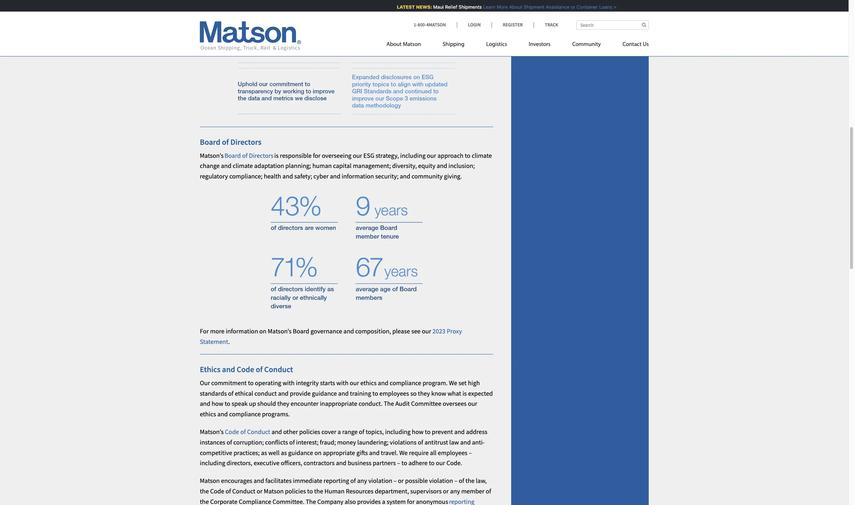 Task type: locate. For each thing, give the bounding box(es) containing it.
1 vertical spatial compliance
[[229, 410, 261, 418]]

0 vertical spatial on
[[259, 327, 267, 335]]

to up inclusion;
[[465, 151, 471, 160]]

1 vertical spatial how
[[412, 428, 424, 436]]

1 horizontal spatial employees
[[438, 449, 468, 457]]

1 vertical spatial climate
[[233, 162, 253, 170]]

of up corporate on the left bottom
[[226, 487, 231, 496]]

1 vertical spatial a
[[382, 498, 386, 505]]

including up diversity,
[[400, 151, 426, 160]]

0 horizontal spatial matson
[[200, 477, 220, 485]]

employees
[[380, 389, 409, 398], [438, 449, 468, 457]]

violation up department,
[[369, 477, 393, 485]]

encounter
[[291, 400, 319, 408]]

0 vertical spatial employees
[[380, 389, 409, 398]]

2 vertical spatial conduct
[[232, 487, 256, 496]]

2 violation from the left
[[429, 477, 453, 485]]

violation up supervisors
[[429, 477, 453, 485]]

and down matson's board of directors
[[221, 162, 232, 170]]

about matson link
[[387, 38, 432, 53]]

0 vertical spatial code
[[237, 365, 254, 375]]

shipping link
[[432, 38, 476, 53]]

we
[[449, 379, 458, 387], [400, 449, 408, 457]]

0 horizontal spatial about
[[387, 42, 402, 47]]

the inside the our commitment to operating with integrity starts with our ethics and compliance program. we set high standards of ethical conduct and provide guidance and training to employees so they know what is expected and how to speak up should they encounter inappropriate conduct. the audit committee oversees our ethics and compliance programs.
[[384, 400, 394, 408]]

adaptation
[[254, 162, 284, 170]]

corpintegrity board gray image
[[265, 189, 428, 319]]

with
[[283, 379, 295, 387], [337, 379, 349, 387]]

the
[[466, 477, 475, 485], [200, 487, 209, 496], [314, 487, 323, 496], [200, 498, 209, 505]]

our commitment to operating with integrity starts with our ethics and compliance program. we set high standards of ethical conduct and provide guidance and training to employees so they know what is expected and how to speak up should they encounter inappropriate conduct. the audit committee oversees our ethics and compliance programs.
[[200, 379, 493, 418]]

to down "immediate"
[[307, 487, 313, 496]]

possible
[[405, 477, 428, 485]]

is responsible for overseeing our esg strategy, including our approach to climate change and climate adaptation planning; human capital management; diversity, equity and inclusion; regulatory compliance; health and safety; cyber and information security; and community giving.
[[200, 151, 492, 180]]

so
[[411, 389, 417, 398]]

our up equity
[[427, 151, 436, 160]]

on
[[259, 327, 267, 335], [315, 449, 322, 457]]

we down violations
[[400, 449, 408, 457]]

1 vertical spatial they
[[277, 400, 290, 408]]

we left set
[[449, 379, 458, 387]]

proxy
[[447, 327, 462, 335]]

1 horizontal spatial for
[[407, 498, 415, 505]]

cyber
[[314, 172, 329, 180]]

member
[[462, 487, 485, 496]]

integrity
[[296, 379, 319, 387]]

about
[[505, 4, 519, 10], [387, 42, 402, 47]]

register link
[[492, 22, 534, 28]]

0 vertical spatial they
[[418, 389, 430, 398]]

encourages
[[221, 477, 252, 485]]

climate up inclusion;
[[472, 151, 492, 160]]

0 horizontal spatial they
[[277, 400, 290, 408]]

0 horizontal spatial is
[[274, 151, 279, 160]]

0 horizontal spatial as
[[261, 449, 267, 457]]

1 vertical spatial on
[[315, 449, 322, 457]]

our
[[353, 151, 362, 160], [427, 151, 436, 160], [422, 327, 431, 335], [350, 379, 359, 387], [468, 400, 478, 408], [436, 459, 445, 467]]

to up ethical
[[248, 379, 254, 387]]

2 vertical spatial code
[[210, 487, 224, 496]]

matson inside top menu navigation
[[403, 42, 421, 47]]

0 vertical spatial policies
[[299, 428, 320, 436]]

0 horizontal spatial we
[[400, 449, 408, 457]]

0 vertical spatial guidance
[[312, 389, 337, 398]]

code
[[237, 365, 254, 375], [225, 428, 239, 436], [210, 487, 224, 496]]

guidance down starts
[[312, 389, 337, 398]]

on inside and other policies cover a range of topics, including how to prevent and address instances of corruption; conflicts of interest; fraud; money laundering; violations of antitrust law and anti- competitive practices; as well as guidance on appropriate gifts and travel. we require all employees – including directors, executive officers, contractors and business partners – to adhere to our code.
[[315, 449, 322, 457]]

of down board of directors
[[242, 151, 248, 160]]

law
[[450, 438, 459, 447]]

conduct up corruption;
[[247, 428, 270, 436]]

directors up board of directors link
[[231, 137, 262, 147]]

adhere
[[409, 459, 428, 467]]

a inside and other policies cover a range of topics, including how to prevent and address instances of corruption; conflicts of interest; fraud; money laundering; violations of antitrust law and anti- competitive practices; as well as guidance on appropriate gifts and travel. we require all employees – including directors, executive officers, contractors and business partners – to adhere to our code.
[[338, 428, 341, 436]]

0 vertical spatial board
[[200, 137, 221, 147]]

a left system
[[382, 498, 386, 505]]

know
[[432, 389, 447, 398]]

0 horizontal spatial on
[[259, 327, 267, 335]]

0 horizontal spatial for
[[313, 151, 321, 160]]

0 vertical spatial conduct
[[264, 365, 293, 375]]

and down executive
[[254, 477, 264, 485]]

is up the adaptation
[[274, 151, 279, 160]]

expected
[[468, 389, 493, 398]]

matson down facilitates
[[264, 487, 284, 496]]

of inside the our commitment to operating with integrity starts with our ethics and compliance program. we set high standards of ethical conduct and provide guidance and training to employees so they know what is expected and how to speak up should they encounter inappropriate conduct. the audit committee oversees our ethics and compliance programs.
[[228, 389, 234, 398]]

and left provide
[[278, 389, 289, 398]]

1 horizontal spatial a
[[382, 498, 386, 505]]

1 vertical spatial any
[[450, 487, 460, 496]]

1 violation from the left
[[369, 477, 393, 485]]

0 vertical spatial about
[[505, 4, 519, 10]]

responsible
[[280, 151, 312, 160]]

1 vertical spatial guidance
[[288, 449, 313, 457]]

2023 proxy statement link
[[200, 327, 462, 346]]

compliance down speak
[[229, 410, 261, 418]]

1 horizontal spatial the
[[384, 400, 394, 408]]

0 vertical spatial is
[[274, 151, 279, 160]]

1 horizontal spatial ethics
[[361, 379, 377, 387]]

1 vertical spatial employees
[[438, 449, 468, 457]]

any up resources
[[357, 477, 367, 485]]

for inside is responsible for overseeing our esg strategy, including our approach to climate change and climate adaptation planning; human capital management; diversity, equity and inclusion; regulatory compliance; health and safety; cyber and information security; and community giving.
[[313, 151, 321, 160]]

safety;
[[294, 172, 312, 180]]

range
[[342, 428, 358, 436]]

1 vertical spatial we
[[400, 449, 408, 457]]

policies inside and other policies cover a range of topics, including how to prevent and address instances of corruption; conflicts of interest; fraud; money laundering; violations of antitrust law and anti- competitive practices; as well as guidance on appropriate gifts and travel. we require all employees – including directors, executive officers, contractors and business partners – to adhere to our code.
[[299, 428, 320, 436]]

– down travel.
[[397, 459, 400, 467]]

our down all
[[436, 459, 445, 467]]

0 vertical spatial matson's
[[200, 151, 224, 160]]

climate
[[472, 151, 492, 160], [233, 162, 253, 170]]

as right well
[[281, 449, 287, 457]]

for
[[200, 327, 209, 335]]

1 vertical spatial ethics
[[200, 410, 216, 418]]

and down the appropriate at left
[[336, 459, 347, 467]]

climate up "compliance;"
[[233, 162, 253, 170]]

1 horizontal spatial as
[[281, 449, 287, 457]]

to left speak
[[225, 400, 230, 408]]

immediate
[[293, 477, 323, 485]]

the left audit
[[384, 400, 394, 408]]

1 horizontal spatial on
[[315, 449, 322, 457]]

or up "anonymous"
[[443, 487, 449, 496]]

including up violations
[[385, 428, 411, 436]]

training
[[350, 389, 371, 398]]

change
[[200, 162, 220, 170]]

they right so
[[418, 389, 430, 398]]

1 vertical spatial is
[[463, 389, 467, 398]]

and other policies cover a range of topics, including how to prevent and address instances of corruption; conflicts of interest; fraud; money laundering; violations of antitrust law and anti- competitive practices; as well as guidance on appropriate gifts and travel. we require all employees – including directors, executive officers, contractors and business partners – to adhere to our code.
[[200, 428, 488, 467]]

0 vertical spatial for
[[313, 151, 321, 160]]

policies
[[299, 428, 320, 436], [285, 487, 306, 496]]

our inside and other policies cover a range of topics, including how to prevent and address instances of corruption; conflicts of interest; fraud; money laundering; violations of antitrust law and anti- competitive practices; as well as guidance on appropriate gifts and travel. we require all employees – including directors, executive officers, contractors and business partners – to adhere to our code.
[[436, 459, 445, 467]]

1 horizontal spatial climate
[[472, 151, 492, 160]]

board left governance
[[293, 327, 309, 335]]

1 horizontal spatial about
[[505, 4, 519, 10]]

0 horizontal spatial violation
[[369, 477, 393, 485]]

0 horizontal spatial with
[[283, 379, 295, 387]]

0 horizontal spatial how
[[212, 400, 223, 408]]

law,
[[476, 477, 487, 485]]

corpintegrity governance gray image
[[238, 0, 455, 120]]

as
[[261, 449, 267, 457], [281, 449, 287, 457]]

0 vertical spatial directors
[[231, 137, 262, 147]]

0 vertical spatial a
[[338, 428, 341, 436]]

policies up committee.
[[285, 487, 306, 496]]

how up violations
[[412, 428, 424, 436]]

shipping
[[443, 42, 465, 47]]

1 horizontal spatial board
[[225, 151, 241, 160]]

0 vertical spatial matson
[[403, 42, 421, 47]]

– down code.
[[455, 477, 458, 485]]

1 horizontal spatial how
[[412, 428, 424, 436]]

of down other
[[289, 438, 295, 447]]

information down "management;"
[[342, 172, 374, 180]]

our up training on the bottom
[[350, 379, 359, 387]]

2 vertical spatial matson
[[264, 487, 284, 496]]

and
[[221, 162, 232, 170], [437, 162, 447, 170], [283, 172, 293, 180], [330, 172, 341, 180], [400, 172, 411, 180], [344, 327, 354, 335], [222, 365, 235, 375], [378, 379, 389, 387], [278, 389, 289, 398], [338, 389, 349, 398], [200, 400, 210, 408], [218, 410, 228, 418], [272, 428, 282, 436], [455, 428, 465, 436], [461, 438, 471, 447], [369, 449, 380, 457], [336, 459, 347, 467], [254, 477, 264, 485]]

any
[[357, 477, 367, 485], [450, 487, 460, 496]]

2 vertical spatial matson's
[[200, 428, 224, 436]]

code up corporate on the left bottom
[[210, 487, 224, 496]]

1 vertical spatial for
[[407, 498, 415, 505]]

inappropriate
[[320, 400, 357, 408]]

community
[[412, 172, 443, 180]]

board
[[200, 137, 221, 147], [225, 151, 241, 160], [293, 327, 309, 335]]

1 vertical spatial the
[[306, 498, 316, 505]]

they up "programs."
[[277, 400, 290, 408]]

security;
[[376, 172, 399, 180]]

is inside the our commitment to operating with integrity starts with our ethics and compliance program. we set high standards of ethical conduct and provide guidance and training to employees so they know what is expected and how to speak up should they encounter inappropriate conduct. the audit committee oversees our ethics and compliance programs.
[[463, 389, 467, 398]]

with up provide
[[283, 379, 295, 387]]

board of directors link
[[225, 151, 274, 160]]

matson up corporate on the left bottom
[[200, 477, 220, 485]]

company
[[318, 498, 344, 505]]

ethics up training on the bottom
[[361, 379, 377, 387]]

0 vertical spatial we
[[449, 379, 458, 387]]

conduct down encourages
[[232, 487, 256, 496]]

guidance down interest;
[[288, 449, 313, 457]]

2 horizontal spatial matson
[[403, 42, 421, 47]]

1 horizontal spatial matson
[[264, 487, 284, 496]]

the left the 'company'
[[306, 498, 316, 505]]

2 as from the left
[[281, 449, 287, 457]]

and down 'standards'
[[200, 400, 210, 408]]

ethics
[[361, 379, 377, 387], [200, 410, 216, 418]]

interest;
[[296, 438, 319, 447]]

board up change
[[200, 137, 221, 147]]

program.
[[423, 379, 448, 387]]

a right cover at bottom
[[338, 428, 341, 436]]

– up department,
[[394, 477, 397, 485]]

overseeing
[[322, 151, 352, 160]]

0 vertical spatial information
[[342, 172, 374, 180]]

1 vertical spatial board
[[225, 151, 241, 160]]

matson's for matson's code of conduct
[[200, 428, 224, 436]]

esg
[[364, 151, 375, 160]]

for up human
[[313, 151, 321, 160]]

employees up audit
[[380, 389, 409, 398]]

matson's for matson's board of directors
[[200, 151, 224, 160]]

for right system
[[407, 498, 415, 505]]

0 vertical spatial any
[[357, 477, 367, 485]]

anti-
[[472, 438, 485, 447]]

logistics link
[[476, 38, 518, 53]]

we inside and other policies cover a range of topics, including how to prevent and address instances of corruption; conflicts of interest; fraud; money laundering; violations of antitrust law and anti- competitive practices; as well as guidance on appropriate gifts and travel. we require all employees – including directors, executive officers, contractors and business partners – to adhere to our code.
[[400, 449, 408, 457]]

relief
[[441, 4, 453, 10]]

and down the capital
[[330, 172, 341, 180]]

information up the .
[[226, 327, 258, 335]]

they
[[418, 389, 430, 398], [277, 400, 290, 408]]

please
[[393, 327, 410, 335]]

prevent
[[432, 428, 453, 436]]

of down commitment
[[228, 389, 234, 398]]

our left esg
[[353, 151, 362, 160]]

about inside top menu navigation
[[387, 42, 402, 47]]

1 horizontal spatial is
[[463, 389, 467, 398]]

0 horizontal spatial a
[[338, 428, 341, 436]]

2 horizontal spatial board
[[293, 327, 309, 335]]

including down competitive
[[200, 459, 225, 467]]

how down 'standards'
[[212, 400, 223, 408]]

None search field
[[577, 20, 649, 30]]

0 vertical spatial how
[[212, 400, 223, 408]]

with right starts
[[337, 379, 349, 387]]

how
[[212, 400, 223, 408], [412, 428, 424, 436]]

conduct up operating
[[264, 365, 293, 375]]

1 horizontal spatial we
[[449, 379, 458, 387]]

1-800-4matson link
[[414, 22, 457, 28]]

to
[[465, 151, 471, 160], [248, 379, 254, 387], [373, 389, 378, 398], [225, 400, 230, 408], [425, 428, 431, 436], [402, 459, 407, 467], [429, 459, 435, 467], [307, 487, 313, 496]]

information inside is responsible for overseeing our esg strategy, including our approach to climate change and climate adaptation planning; human capital management; diversity, equity and inclusion; regulatory compliance; health and safety; cyber and information security; and community giving.
[[342, 172, 374, 180]]

1 horizontal spatial compliance
[[390, 379, 422, 387]]

community
[[573, 42, 601, 47]]

board down board of directors
[[225, 151, 241, 160]]

0 vertical spatial including
[[400, 151, 426, 160]]

audit
[[396, 400, 410, 408]]

regulatory
[[200, 172, 228, 180]]

0 horizontal spatial information
[[226, 327, 258, 335]]

of up operating
[[256, 365, 263, 375]]

code up commitment
[[237, 365, 254, 375]]

including
[[400, 151, 426, 160], [385, 428, 411, 436], [200, 459, 225, 467]]

0 horizontal spatial ethics
[[200, 410, 216, 418]]

0 horizontal spatial employees
[[380, 389, 409, 398]]

matson's
[[200, 151, 224, 160], [268, 327, 292, 335], [200, 428, 224, 436]]

the
[[384, 400, 394, 408], [306, 498, 316, 505]]

oversees
[[443, 400, 467, 408]]

and up matson's code of conduct
[[218, 410, 228, 418]]

to inside matson encourages and facilitates immediate reporting of any violation – or possible violation – of the law, the code of conduct or matson policies to the human resources department, supervisors or any member of the corporate compliance committee. the company also provides a system for anonymous
[[307, 487, 313, 496]]

compliance;
[[229, 172, 263, 180]]

resources
[[346, 487, 374, 496]]

us
[[643, 42, 649, 47]]

compliance up so
[[390, 379, 422, 387]]

management;
[[353, 162, 391, 170]]

0 vertical spatial the
[[384, 400, 394, 408]]

1 vertical spatial matson
[[200, 477, 220, 485]]

see
[[412, 327, 421, 335]]

approach
[[438, 151, 464, 160]]

1 horizontal spatial information
[[342, 172, 374, 180]]

a
[[338, 428, 341, 436], [382, 498, 386, 505]]

is right what at the bottom right of the page
[[463, 389, 467, 398]]

of up require
[[418, 438, 424, 447]]

to down all
[[429, 459, 435, 467]]

and up conduct.
[[378, 379, 389, 387]]

login link
[[457, 22, 492, 28]]

to inside is responsible for overseeing our esg strategy, including our approach to climate change and climate adaptation planning; human capital management; diversity, equity and inclusion; regulatory compliance; health and safety; cyber and information security; and community giving.
[[465, 151, 471, 160]]

0 horizontal spatial compliance
[[229, 410, 261, 418]]

cover
[[322, 428, 337, 436]]

0 horizontal spatial any
[[357, 477, 367, 485]]

and right the law
[[461, 438, 471, 447]]

1 horizontal spatial with
[[337, 379, 349, 387]]

ethics down 'standards'
[[200, 410, 216, 418]]

1 vertical spatial matson's
[[268, 327, 292, 335]]

1 horizontal spatial violation
[[429, 477, 453, 485]]

to left the adhere
[[402, 459, 407, 467]]

as left well
[[261, 449, 267, 457]]

and down approach
[[437, 162, 447, 170]]

0 vertical spatial ethics
[[361, 379, 377, 387]]

news:
[[412, 4, 428, 10]]

governance
[[311, 327, 342, 335]]

code up corruption;
[[225, 428, 239, 436]]

0 horizontal spatial the
[[306, 498, 316, 505]]

1 vertical spatial about
[[387, 42, 402, 47]]

1 vertical spatial policies
[[285, 487, 306, 496]]



Task type: describe. For each thing, give the bounding box(es) containing it.
contractors
[[304, 459, 335, 467]]

blue matson logo with ocean, shipping, truck, rail and logistics written beneath it. image
[[200, 21, 301, 51]]

code inside matson encourages and facilitates immediate reporting of any violation – or possible violation – of the law, the code of conduct or matson policies to the human resources department, supervisors or any member of the corporate compliance committee. the company also provides a system for anonymous
[[210, 487, 224, 496]]

conduct inside matson encourages and facilitates immediate reporting of any violation – or possible violation – of the law, the code of conduct or matson policies to the human resources department, supervisors or any member of the corporate compliance committee. the company also provides a system for anonymous
[[232, 487, 256, 496]]

our
[[200, 379, 210, 387]]

or up department,
[[398, 477, 404, 485]]

the inside matson encourages and facilitates immediate reporting of any violation – or possible violation – of the law, the code of conduct or matson policies to the human resources department, supervisors or any member of the corporate compliance committee. the company also provides a system for anonymous
[[306, 498, 316, 505]]

top menu navigation
[[387, 38, 649, 53]]

money
[[337, 438, 356, 447]]

what
[[448, 389, 461, 398]]

address
[[466, 428, 488, 436]]

and right governance
[[344, 327, 354, 335]]

and up commitment
[[222, 365, 235, 375]]

employees inside and other policies cover a range of topics, including how to prevent and address instances of corruption; conflicts of interest; fraud; money laundering; violations of antitrust law and anti- competitive practices; as well as guidance on appropriate gifts and travel. we require all employees – including directors, executive officers, contractors and business partners – to adhere to our code.
[[438, 449, 468, 457]]

contact
[[623, 42, 642, 47]]

corporate
[[210, 498, 238, 505]]

topics,
[[366, 428, 384, 436]]

department,
[[375, 487, 409, 496]]

ethical
[[235, 389, 253, 398]]

assistance
[[542, 4, 566, 10]]

executive
[[254, 459, 280, 467]]

practices;
[[234, 449, 260, 457]]

of down matson's code of conduct
[[227, 438, 232, 447]]

capital
[[333, 162, 352, 170]]

shipment
[[520, 4, 541, 10]]

1 horizontal spatial they
[[418, 389, 430, 398]]

ethics and code of conduct
[[200, 365, 293, 375]]

1 as from the left
[[261, 449, 267, 457]]

strategy,
[[376, 151, 399, 160]]

matson's board of directors
[[200, 151, 274, 160]]

learn more about shipment assistance or container loans > link
[[479, 4, 613, 10]]

and up the law
[[455, 428, 465, 436]]

policies inside matson encourages and facilitates immediate reporting of any violation – or possible violation – of the law, the code of conduct or matson policies to the human resources department, supervisors or any member of the corporate compliance committee. the company also provides a system for anonymous
[[285, 487, 306, 496]]

2023
[[433, 327, 446, 335]]

1-800-4matson
[[414, 22, 446, 28]]

0 vertical spatial compliance
[[390, 379, 422, 387]]

starts
[[320, 379, 335, 387]]

laundering;
[[358, 438, 389, 447]]

should
[[258, 400, 276, 408]]

1 vertical spatial conduct
[[247, 428, 270, 436]]

ethics
[[200, 365, 221, 375]]

guidance inside the our commitment to operating with integrity starts with our ethics and compliance program. we set high standards of ethical conduct and provide guidance and training to employees so they know what is expected and how to speak up should they encounter inappropriate conduct. the audit committee oversees our ethics and compliance programs.
[[312, 389, 337, 398]]

competitive
[[200, 449, 232, 457]]

matson encourages and facilitates immediate reporting of any violation – or possible violation – of the law, the code of conduct or matson policies to the human resources department, supervisors or any member of the corporate compliance committee. the company also provides a system for anonymous
[[200, 477, 491, 505]]

0 horizontal spatial board
[[200, 137, 221, 147]]

composition,
[[356, 327, 391, 335]]

statement
[[200, 337, 228, 346]]

guidance inside and other policies cover a range of topics, including how to prevent and address instances of corruption; conflicts of interest; fraud; money laundering; violations of antitrust law and anti- competitive practices; as well as guidance on appropriate gifts and travel. we require all employees – including directors, executive officers, contractors and business partners – to adhere to our code.
[[288, 449, 313, 457]]

contact us link
[[612, 38, 649, 53]]

login
[[468, 22, 481, 28]]

to up conduct.
[[373, 389, 378, 398]]

business
[[348, 459, 372, 467]]

and down the 'laundering;'
[[369, 449, 380, 457]]

our down expected
[[468, 400, 478, 408]]

matson's code of conduct
[[200, 428, 270, 436]]

equity
[[418, 162, 436, 170]]

of up matson's board of directors
[[222, 137, 229, 147]]

for inside matson encourages and facilitates immediate reporting of any violation – or possible violation – of the law, the code of conduct or matson policies to the human resources department, supervisors or any member of the corporate compliance committee. the company also provides a system for anonymous
[[407, 498, 415, 505]]

about matson
[[387, 42, 421, 47]]

antitrust
[[425, 438, 448, 447]]

conduct
[[255, 389, 277, 398]]

loans
[[595, 4, 608, 10]]

register
[[503, 22, 523, 28]]

more
[[493, 4, 504, 10]]

search image
[[642, 22, 647, 27]]

corruption;
[[234, 438, 264, 447]]

supervisors
[[411, 487, 442, 496]]

committee.
[[273, 498, 305, 505]]

for more information on matson's board governance and composition, please see our
[[200, 327, 433, 335]]

1 vertical spatial code
[[225, 428, 239, 436]]

other
[[283, 428, 298, 436]]

2 vertical spatial board
[[293, 327, 309, 335]]

giving.
[[444, 172, 462, 180]]

facilitates
[[266, 477, 292, 485]]

0 vertical spatial climate
[[472, 151, 492, 160]]

and up 'inappropriate'
[[338, 389, 349, 398]]

speak
[[232, 400, 248, 408]]

4matson
[[427, 22, 446, 28]]

maui
[[429, 4, 440, 10]]

employees inside the our commitment to operating with integrity starts with our ethics and compliance program. we set high standards of ethical conduct and provide guidance and training to employees so they know what is expected and how to speak up should they encounter inappropriate conduct. the audit committee oversees our ethics and compliance programs.
[[380, 389, 409, 398]]

to up antitrust
[[425, 428, 431, 436]]

of right range
[[359, 428, 365, 436]]

how inside the our commitment to operating with integrity starts with our ethics and compliance program. we set high standards of ethical conduct and provide guidance and training to employees so they know what is expected and how to speak up should they encounter inappropriate conduct. the audit committee oversees our ethics and compliance programs.
[[212, 400, 223, 408]]

2 vertical spatial including
[[200, 459, 225, 467]]

conflicts
[[265, 438, 288, 447]]

of down law,
[[486, 487, 491, 496]]

1 with from the left
[[283, 379, 295, 387]]

code.
[[447, 459, 462, 467]]

0 horizontal spatial climate
[[233, 162, 253, 170]]

1 vertical spatial directors
[[249, 151, 274, 160]]

health
[[264, 172, 281, 180]]

well
[[268, 449, 280, 457]]

and down "planning;"
[[283, 172, 293, 180]]

and down diversity,
[[400, 172, 411, 180]]

anonymous
[[416, 498, 448, 505]]

including inside is responsible for overseeing our esg strategy, including our approach to climate change and climate adaptation planning; human capital management; diversity, equity and inclusion; regulatory compliance; health and safety; cyber and information security; and community giving.
[[400, 151, 426, 160]]

a inside matson encourages and facilitates immediate reporting of any violation – or possible violation – of the law, the code of conduct or matson policies to the human resources department, supervisors or any member of the corporate compliance committee. the company also provides a system for anonymous
[[382, 498, 386, 505]]

human
[[325, 487, 345, 496]]

compliance
[[239, 498, 271, 505]]

latest
[[393, 4, 411, 10]]

Search search field
[[577, 20, 649, 30]]

how inside and other policies cover a range of topics, including how to prevent and address instances of corruption; conflicts of interest; fraud; money laundering; violations of antitrust law and anti- competitive practices; as well as guidance on appropriate gifts and travel. we require all employees – including directors, executive officers, contractors and business partners – to adhere to our code.
[[412, 428, 424, 436]]

up
[[249, 400, 256, 408]]

investors
[[529, 42, 551, 47]]

and up conflicts
[[272, 428, 282, 436]]

of up resources
[[351, 477, 356, 485]]

we inside the our commitment to operating with integrity starts with our ethics and compliance program. we set high standards of ethical conduct and provide guidance and training to employees so they know what is expected and how to speak up should they encounter inappropriate conduct. the audit committee oversees our ethics and compliance programs.
[[449, 379, 458, 387]]

– down address
[[469, 449, 472, 457]]

1 vertical spatial information
[[226, 327, 258, 335]]

provide
[[290, 389, 311, 398]]

more
[[210, 327, 225, 335]]

programs.
[[262, 410, 290, 418]]

set
[[459, 379, 467, 387]]

is inside is responsible for overseeing our esg strategy, including our approach to climate change and climate adaptation planning; human capital management; diversity, equity and inclusion; regulatory compliance; health and safety; cyber and information security; and community giving.
[[274, 151, 279, 160]]

investors link
[[518, 38, 562, 53]]

travel.
[[381, 449, 398, 457]]

of up member
[[459, 477, 465, 485]]

2 with from the left
[[337, 379, 349, 387]]

1 vertical spatial including
[[385, 428, 411, 436]]

of up corruption;
[[241, 428, 246, 436]]

latest news: maui relief shipments learn more about shipment assistance or container loans >
[[393, 4, 613, 10]]

require
[[409, 449, 429, 457]]

or left container
[[567, 4, 571, 10]]

our right see
[[422, 327, 431, 335]]

or up compliance at the bottom of page
[[257, 487, 263, 496]]

1 horizontal spatial any
[[450, 487, 460, 496]]

human
[[313, 162, 332, 170]]

commitment
[[211, 379, 247, 387]]

standards
[[200, 389, 227, 398]]

and inside matson encourages and facilitates immediate reporting of any violation – or possible violation – of the law, the code of conduct or matson policies to the human resources department, supervisors or any member of the corporate compliance committee. the company also provides a system for anonymous
[[254, 477, 264, 485]]

all
[[430, 449, 437, 457]]

partners
[[373, 459, 396, 467]]

1-
[[414, 22, 418, 28]]



Task type: vqa. For each thing, say whether or not it's contained in the screenshot.
Pacific
no



